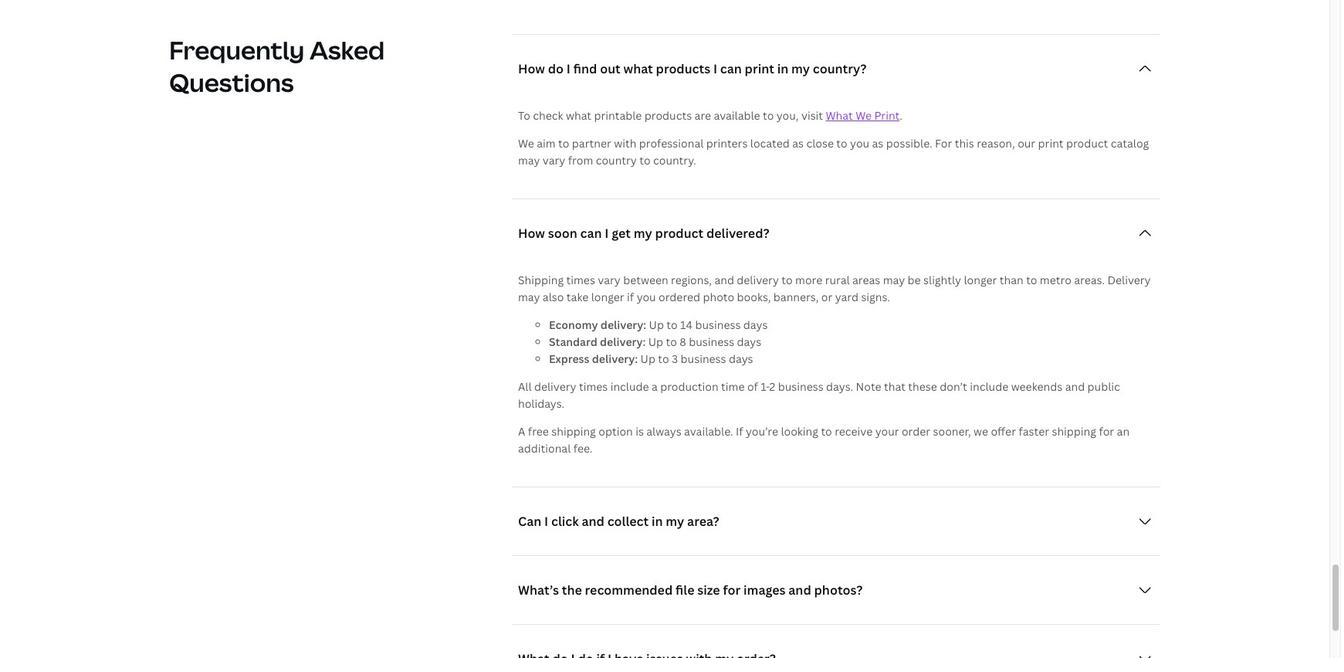 Task type: locate. For each thing, give the bounding box(es) containing it.
area?
[[688, 513, 720, 530]]

2 how from the top
[[518, 225, 545, 242]]

my left area?
[[666, 513, 685, 530]]

0 horizontal spatial as
[[793, 136, 804, 151]]

1 vertical spatial what
[[566, 108, 592, 123]]

0 horizontal spatial product
[[656, 225, 704, 242]]

the
[[562, 582, 582, 599]]

longer left than
[[964, 273, 998, 287]]

if
[[736, 424, 744, 439]]

include right the don't
[[971, 379, 1009, 394]]

0 vertical spatial my
[[792, 60, 810, 77]]

may inside we aim to partner with professional printers located as close to you as possible. for this reason, our print product catalog may vary from country to country.
[[518, 153, 540, 168]]

delivery inside all delivery times include a production time of 1-2 business days. note that these don't include weekends and public holidays.
[[535, 379, 577, 394]]

a free shipping option is always available. if you're looking to receive your order sooner, we offer faster shipping for an additional fee.
[[518, 424, 1130, 456]]

0 vertical spatial we
[[856, 108, 872, 123]]

0 horizontal spatial you
[[637, 290, 656, 304]]

delivery up books,
[[737, 273, 779, 287]]

ordered
[[659, 290, 701, 304]]

located
[[751, 136, 790, 151]]

books,
[[737, 290, 771, 304]]

are
[[695, 108, 712, 123]]

note
[[856, 379, 882, 394]]

1 horizontal spatial what
[[624, 60, 653, 77]]

1 vertical spatial up
[[649, 334, 664, 349]]

business
[[696, 317, 741, 332], [689, 334, 735, 349], [681, 351, 727, 366], [778, 379, 824, 394]]

and right click
[[582, 513, 605, 530]]

0 vertical spatial times
[[567, 273, 596, 287]]

0 vertical spatial vary
[[543, 153, 566, 168]]

is
[[636, 424, 644, 439]]

may down aim
[[518, 153, 540, 168]]

0 horizontal spatial for
[[723, 582, 741, 599]]

for right size
[[723, 582, 741, 599]]

as down the "print"
[[873, 136, 884, 151]]

1 vertical spatial how
[[518, 225, 545, 242]]

out
[[600, 60, 621, 77]]

times
[[567, 273, 596, 287], [579, 379, 608, 394]]

how for how soon can i get my product delivered?
[[518, 225, 545, 242]]

visit
[[802, 108, 824, 123]]

1 horizontal spatial in
[[778, 60, 789, 77]]

order
[[902, 424, 931, 439]]

1 vertical spatial print
[[1039, 136, 1064, 151]]

in inside dropdown button
[[652, 513, 663, 530]]

areas
[[853, 273, 881, 287]]

can up available
[[721, 60, 742, 77]]

how left do
[[518, 60, 545, 77]]

to check what printable products are available to you, visit what we print .
[[518, 108, 903, 123]]

we aim to partner with professional printers located as close to you as possible. for this reason, our print product catalog may vary from country to country.
[[518, 136, 1150, 168]]

business down 8
[[681, 351, 727, 366]]

1 horizontal spatial delivery
[[737, 273, 779, 287]]

0 vertical spatial may
[[518, 153, 540, 168]]

products
[[656, 60, 711, 77], [645, 108, 692, 123]]

1 vertical spatial delivery
[[535, 379, 577, 394]]

longer
[[964, 273, 998, 287], [592, 290, 625, 304]]

0 vertical spatial in
[[778, 60, 789, 77]]

and left public
[[1066, 379, 1086, 394]]

may down the shipping
[[518, 290, 540, 304]]

vary down aim
[[543, 153, 566, 168]]

delivery:
[[601, 317, 647, 332], [600, 334, 646, 349], [592, 351, 638, 366]]

to up banners,
[[782, 273, 793, 287]]

our
[[1018, 136, 1036, 151]]

partner
[[572, 136, 612, 151]]

to left you,
[[763, 108, 774, 123]]

up
[[649, 317, 664, 332], [649, 334, 664, 349], [641, 351, 656, 366]]

product inside we aim to partner with professional printers located as close to you as possible. for this reason, our print product catalog may vary from country to country.
[[1067, 136, 1109, 151]]

1 vertical spatial we
[[518, 136, 534, 151]]

i left get
[[605, 225, 609, 242]]

to right the close
[[837, 136, 848, 151]]

shipping up fee.
[[552, 424, 596, 439]]

0 vertical spatial print
[[745, 60, 775, 77]]

print up available
[[745, 60, 775, 77]]

may left be
[[884, 273, 906, 287]]

0 horizontal spatial in
[[652, 513, 663, 530]]

1 horizontal spatial product
[[1067, 136, 1109, 151]]

up left the 3
[[641, 351, 656, 366]]

1 vertical spatial vary
[[598, 273, 621, 287]]

faster
[[1019, 424, 1050, 439]]

times inside all delivery times include a production time of 1-2 business days. note that these don't include weekends and public holidays.
[[579, 379, 608, 394]]

0 vertical spatial what
[[624, 60, 653, 77]]

up left 14 on the right of the page
[[649, 317, 664, 332]]

and right images
[[789, 582, 812, 599]]

holidays.
[[518, 396, 565, 411]]

what right check at the top of the page
[[566, 108, 592, 123]]

possible.
[[887, 136, 933, 151]]

delivery
[[737, 273, 779, 287], [535, 379, 577, 394]]

longer left if
[[592, 290, 625, 304]]

1 horizontal spatial include
[[971, 379, 1009, 394]]

a
[[518, 424, 526, 439]]

product left catalog
[[1067, 136, 1109, 151]]

how left the soon
[[518, 225, 545, 242]]

to left 14 on the right of the page
[[667, 317, 678, 332]]

in
[[778, 60, 789, 77], [652, 513, 663, 530]]

we left the "print"
[[856, 108, 872, 123]]

free
[[528, 424, 549, 439]]

print inside we aim to partner with professional printers located as close to you as possible. for this reason, our print product catalog may vary from country to country.
[[1039, 136, 1064, 151]]

reason,
[[977, 136, 1016, 151]]

these
[[909, 379, 938, 394]]

what right out
[[624, 60, 653, 77]]

0 horizontal spatial my
[[634, 225, 653, 242]]

yard
[[836, 290, 859, 304]]

1 as from the left
[[793, 136, 804, 151]]

print right our
[[1039, 136, 1064, 151]]

1 vertical spatial delivery:
[[600, 334, 646, 349]]

to left 8
[[666, 334, 677, 349]]

as
[[793, 136, 804, 151], [873, 136, 884, 151]]

1 horizontal spatial as
[[873, 136, 884, 151]]

delivery up holidays.
[[535, 379, 577, 394]]

how inside dropdown button
[[518, 225, 545, 242]]

or
[[822, 290, 833, 304]]

days up time
[[729, 351, 754, 366]]

business right 8
[[689, 334, 735, 349]]

days up of
[[737, 334, 762, 349]]

express
[[549, 351, 590, 366]]

times up take at the top left of the page
[[567, 273, 596, 287]]

1 vertical spatial you
[[637, 290, 656, 304]]

0 horizontal spatial delivery
[[535, 379, 577, 394]]

to right aim
[[559, 136, 570, 151]]

1 include from the left
[[611, 379, 649, 394]]

include left a
[[611, 379, 649, 394]]

take
[[567, 290, 589, 304]]

product up the regions,
[[656, 225, 704, 242]]

of
[[748, 379, 759, 394]]

you right if
[[637, 290, 656, 304]]

0 horizontal spatial what
[[566, 108, 592, 123]]

and
[[715, 273, 735, 287], [1066, 379, 1086, 394], [582, 513, 605, 530], [789, 582, 812, 599]]

shipping
[[552, 424, 596, 439], [1052, 424, 1097, 439]]

can inside 'dropdown button'
[[721, 60, 742, 77]]

for left an
[[1100, 424, 1115, 439]]

than
[[1000, 273, 1024, 287]]

1 horizontal spatial you
[[851, 136, 870, 151]]

business down photo
[[696, 317, 741, 332]]

0 horizontal spatial vary
[[543, 153, 566, 168]]

vary left the between
[[598, 273, 621, 287]]

don't
[[940, 379, 968, 394]]

products up the are
[[656, 60, 711, 77]]

how inside 'dropdown button'
[[518, 60, 545, 77]]

days down books,
[[744, 317, 768, 332]]

0 vertical spatial delivery
[[737, 273, 779, 287]]

you
[[851, 136, 870, 151], [637, 290, 656, 304]]

and inside all delivery times include a production time of 1-2 business days. note that these don't include weekends and public holidays.
[[1066, 379, 1086, 394]]

0 horizontal spatial can
[[581, 225, 602, 242]]

0 vertical spatial days
[[744, 317, 768, 332]]

14
[[681, 317, 693, 332]]

0 vertical spatial you
[[851, 136, 870, 151]]

2 include from the left
[[971, 379, 1009, 394]]

photos?
[[815, 582, 863, 599]]

and up photo
[[715, 273, 735, 287]]

1 horizontal spatial vary
[[598, 273, 621, 287]]

0 vertical spatial can
[[721, 60, 742, 77]]

times down express
[[579, 379, 608, 394]]

product inside dropdown button
[[656, 225, 704, 242]]

you inside we aim to partner with professional printers located as close to you as possible. for this reason, our print product catalog may vary from country to country.
[[851, 136, 870, 151]]

how soon can i get my product delivered? button
[[512, 218, 1161, 249]]

days
[[744, 317, 768, 332], [737, 334, 762, 349], [729, 351, 754, 366]]

my left country?
[[792, 60, 810, 77]]

0 vertical spatial products
[[656, 60, 711, 77]]

sooner,
[[934, 424, 972, 439]]

i right can
[[545, 513, 549, 530]]

up left 8
[[649, 334, 664, 349]]

2 vertical spatial up
[[641, 351, 656, 366]]

find
[[574, 60, 597, 77]]

to right looking
[[822, 424, 833, 439]]

0 vertical spatial longer
[[964, 273, 998, 287]]

what
[[624, 60, 653, 77], [566, 108, 592, 123]]

country
[[596, 153, 637, 168]]

1 vertical spatial in
[[652, 513, 663, 530]]

1 vertical spatial can
[[581, 225, 602, 242]]

between
[[624, 273, 669, 287]]

1-
[[761, 379, 770, 394]]

i right do
[[567, 60, 571, 77]]

as left the close
[[793, 136, 804, 151]]

i
[[567, 60, 571, 77], [714, 60, 718, 77], [605, 225, 609, 242], [545, 513, 549, 530]]

2 vertical spatial my
[[666, 513, 685, 530]]

1 how from the top
[[518, 60, 545, 77]]

1 horizontal spatial print
[[1039, 136, 1064, 151]]

can right the soon
[[581, 225, 602, 242]]

1 horizontal spatial for
[[1100, 424, 1115, 439]]

1 horizontal spatial my
[[666, 513, 685, 530]]

0 horizontal spatial print
[[745, 60, 775, 77]]

country?
[[813, 60, 867, 77]]

1 horizontal spatial shipping
[[1052, 424, 1097, 439]]

close
[[807, 136, 834, 151]]

in right collect
[[652, 513, 663, 530]]

0 vertical spatial product
[[1067, 136, 1109, 151]]

products up professional
[[645, 108, 692, 123]]

shipping right faster
[[1052, 424, 1097, 439]]

1 horizontal spatial longer
[[964, 273, 998, 287]]

additional
[[518, 441, 571, 456]]

2 horizontal spatial my
[[792, 60, 810, 77]]

we
[[856, 108, 872, 123], [518, 136, 534, 151]]

file
[[676, 582, 695, 599]]

you down what we print link
[[851, 136, 870, 151]]

we left aim
[[518, 136, 534, 151]]

what
[[826, 108, 853, 123]]

click
[[552, 513, 579, 530]]

0 vertical spatial how
[[518, 60, 545, 77]]

frequently
[[169, 33, 305, 66]]

business right the 2 on the bottom of the page
[[778, 379, 824, 394]]

0 vertical spatial for
[[1100, 424, 1115, 439]]

print inside how do i find out what products i can print in my country? 'dropdown button'
[[745, 60, 775, 77]]

0 horizontal spatial we
[[518, 136, 534, 151]]

in up you,
[[778, 60, 789, 77]]

1 vertical spatial for
[[723, 582, 741, 599]]

economy
[[549, 317, 598, 332]]

vary inside we aim to partner with professional printers located as close to you as possible. for this reason, our print product catalog may vary from country to country.
[[543, 153, 566, 168]]

1 horizontal spatial can
[[721, 60, 742, 77]]

0 horizontal spatial include
[[611, 379, 649, 394]]

1 horizontal spatial we
[[856, 108, 872, 123]]

my right get
[[634, 225, 653, 242]]

0 horizontal spatial shipping
[[552, 424, 596, 439]]

1 vertical spatial longer
[[592, 290, 625, 304]]

1 vertical spatial product
[[656, 225, 704, 242]]

1 vertical spatial times
[[579, 379, 608, 394]]

rural
[[826, 273, 850, 287]]



Task type: vqa. For each thing, say whether or not it's contained in the screenshot.
the to
yes



Task type: describe. For each thing, give the bounding box(es) containing it.
asked
[[310, 33, 385, 66]]

questions
[[169, 66, 294, 99]]

banners,
[[774, 290, 819, 304]]

for inside a free shipping option is always available. if you're looking to receive your order sooner, we offer faster shipping for an additional fee.
[[1100, 424, 1115, 439]]

how for how do i find out what products i can print in my country?
[[518, 60, 545, 77]]

2
[[770, 379, 776, 394]]

to right "country"
[[640, 153, 651, 168]]

8
[[680, 334, 687, 349]]

delivery inside shipping times vary between regions, and delivery to more rural areas may be slightly longer than to metro areas. delivery may also take longer if you ordered photo books, banners, or yard signs.
[[737, 273, 779, 287]]

your
[[876, 424, 900, 439]]

for inside what's the recommended file size for images and photos? dropdown button
[[723, 582, 741, 599]]

available.
[[685, 424, 734, 439]]

production
[[661, 379, 719, 394]]

receive
[[835, 424, 873, 439]]

to inside a free shipping option is always available. if you're looking to receive your order sooner, we offer faster shipping for an additional fee.
[[822, 424, 833, 439]]

fee.
[[574, 441, 593, 456]]

weekends
[[1012, 379, 1063, 394]]

soon
[[548, 225, 578, 242]]

what's the recommended file size for images and photos?
[[518, 582, 863, 599]]

printable
[[594, 108, 642, 123]]

if
[[627, 290, 634, 304]]

country.
[[654, 153, 697, 168]]

how do i find out what products i can print in my country? button
[[512, 53, 1161, 84]]

to
[[518, 108, 531, 123]]

size
[[698, 582, 720, 599]]

2 shipping from the left
[[1052, 424, 1097, 439]]

that
[[885, 379, 906, 394]]

1 vertical spatial my
[[634, 225, 653, 242]]

what inside 'dropdown button'
[[624, 60, 653, 77]]

you,
[[777, 108, 799, 123]]

to right than
[[1027, 273, 1038, 287]]

signs.
[[862, 290, 891, 304]]

how soon can i get my product delivered?
[[518, 225, 770, 242]]

.
[[900, 108, 903, 123]]

how do i find out what products i can print in my country?
[[518, 60, 867, 77]]

always
[[647, 424, 682, 439]]

business inside all delivery times include a production time of 1-2 business days. note that these don't include weekends and public holidays.
[[778, 379, 824, 394]]

option
[[599, 424, 633, 439]]

all delivery times include a production time of 1-2 business days. note that these don't include weekends and public holidays.
[[518, 379, 1121, 411]]

more
[[796, 273, 823, 287]]

a
[[652, 379, 658, 394]]

and inside shipping times vary between regions, and delivery to more rural areas may be slightly longer than to metro areas. delivery may also take longer if you ordered photo books, banners, or yard signs.
[[715, 273, 735, 287]]

an
[[1118, 424, 1130, 439]]

2 vertical spatial delivery:
[[592, 351, 638, 366]]

to left the 3
[[658, 351, 669, 366]]

collect
[[608, 513, 649, 530]]

days.
[[827, 379, 854, 394]]

be
[[908, 273, 921, 287]]

delivery
[[1108, 273, 1151, 287]]

can inside dropdown button
[[581, 225, 602, 242]]

delivered?
[[707, 225, 770, 242]]

0 horizontal spatial longer
[[592, 290, 625, 304]]

you're
[[746, 424, 779, 439]]

can i click and collect in my area?
[[518, 513, 720, 530]]

what's
[[518, 582, 559, 599]]

in inside 'dropdown button'
[[778, 60, 789, 77]]

times inside shipping times vary between regions, and delivery to more rural areas may be slightly longer than to metro areas. delivery may also take longer if you ordered photo books, banners, or yard signs.
[[567, 273, 596, 287]]

1 vertical spatial days
[[737, 334, 762, 349]]

1 vertical spatial may
[[884, 273, 906, 287]]

can
[[518, 513, 542, 530]]

professional
[[639, 136, 704, 151]]

frequently asked questions
[[169, 33, 385, 99]]

public
[[1088, 379, 1121, 394]]

also
[[543, 290, 564, 304]]

catalog
[[1111, 136, 1150, 151]]

get
[[612, 225, 631, 242]]

what we print link
[[826, 108, 900, 123]]

recommended
[[585, 582, 673, 599]]

slightly
[[924, 273, 962, 287]]

3
[[672, 351, 678, 366]]

time
[[722, 379, 745, 394]]

1 shipping from the left
[[552, 424, 596, 439]]

photo
[[703, 290, 735, 304]]

images
[[744, 582, 786, 599]]

my inside 'dropdown button'
[[792, 60, 810, 77]]

2 as from the left
[[873, 136, 884, 151]]

for
[[936, 136, 953, 151]]

2 vertical spatial days
[[729, 351, 754, 366]]

offer
[[991, 424, 1017, 439]]

available
[[714, 108, 761, 123]]

with
[[614, 136, 637, 151]]

from
[[568, 153, 593, 168]]

you inside shipping times vary between regions, and delivery to more rural areas may be slightly longer than to metro areas. delivery may also take longer if you ordered photo books, banners, or yard signs.
[[637, 290, 656, 304]]

products inside how do i find out what products i can print in my country? 'dropdown button'
[[656, 60, 711, 77]]

shipping times vary between regions, and delivery to more rural areas may be slightly longer than to metro areas. delivery may also take longer if you ordered photo books, banners, or yard signs.
[[518, 273, 1151, 304]]

areas.
[[1075, 273, 1105, 287]]

what's the recommended file size for images and photos? button
[[512, 575, 1161, 606]]

we inside we aim to partner with professional printers located as close to you as possible. for this reason, our print product catalog may vary from country to country.
[[518, 136, 534, 151]]

economy delivery: up to 14 business days standard delivery: up to 8 business days express delivery: up to 3 business days
[[549, 317, 768, 366]]

2 vertical spatial may
[[518, 290, 540, 304]]

i up the to check what printable products are available to you, visit what we print .
[[714, 60, 718, 77]]

1 vertical spatial products
[[645, 108, 692, 123]]

vary inside shipping times vary between regions, and delivery to more rural areas may be slightly longer than to metro areas. delivery may also take longer if you ordered photo books, banners, or yard signs.
[[598, 273, 621, 287]]

shipping
[[518, 273, 564, 287]]

regions,
[[671, 273, 712, 287]]

check
[[533, 108, 564, 123]]

0 vertical spatial delivery:
[[601, 317, 647, 332]]

aim
[[537, 136, 556, 151]]

do
[[548, 60, 564, 77]]

standard
[[549, 334, 598, 349]]

metro
[[1040, 273, 1072, 287]]

0 vertical spatial up
[[649, 317, 664, 332]]

can i click and collect in my area? button
[[512, 506, 1161, 537]]

printers
[[707, 136, 748, 151]]

this
[[955, 136, 975, 151]]



